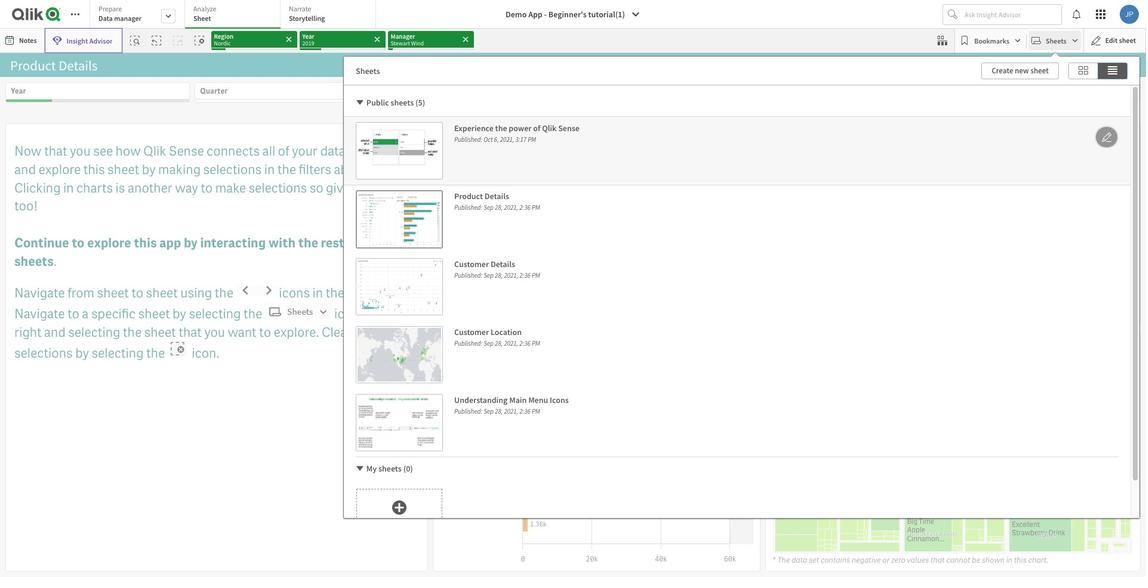 Task type: locate. For each thing, give the bounding box(es) containing it.
1 2:36 from the top
[[519, 204, 530, 212]]

the left filters
[[277, 161, 296, 178]]

0 vertical spatial sheets
[[1046, 36, 1066, 45]]

0 horizontal spatial sheets
[[356, 65, 380, 76]]

1 vertical spatial sheets
[[356, 65, 380, 76]]

smart search image
[[130, 36, 140, 45]]

1 horizontal spatial region
[[957, 86, 981, 96]]

customer inside customer details published: sep 28, 2021, 2:36 pm
[[454, 259, 489, 270]]

you left "see" on the left top of the page
[[70, 143, 91, 160]]

new
[[1015, 65, 1029, 76]]

2 2:36 from the top
[[519, 272, 530, 280]]

2 customer from the top
[[454, 327, 489, 338]]

making
[[158, 161, 201, 178]]

2021, inside customer location published: sep 28, 2021, 2:36 pm
[[504, 340, 518, 348]]

explore inside continue to explore this app by interacting with the rest of the sheets
[[87, 235, 131, 252]]

1 horizontal spatial a
[[378, 179, 385, 197]]

sep for customer details
[[484, 272, 494, 280]]

1 28, from the top
[[495, 204, 503, 212]]

year down notes button
[[11, 86, 26, 96]]

4 sep from the top
[[484, 408, 494, 416]]

2:36 inside understanding main menu icons published: sep 28, 2021, 2:36 pm
[[519, 408, 530, 416]]

margin
[[483, 130, 513, 143]]

rest
[[321, 235, 344, 252]]

to inside in the top right. navigate to a specific sheet by selecting the
[[67, 306, 79, 323]]

sense inside 'now that you see how qlik sense connects all of your data, go ahead and explore this sheet by making selections in the filters above. clicking in charts is another way to make selections so give that a try too!'
[[169, 143, 204, 160]]

way
[[175, 179, 198, 197]]

in down all
[[264, 161, 275, 178]]

sheets inside continue to explore this app by interacting with the rest of the sheets
[[14, 253, 54, 270]]

customer for customer details
[[454, 259, 489, 270]]

1 horizontal spatial sense
[[558, 123, 580, 134]]

1 vertical spatial a
[[82, 306, 89, 323]]

shown
[[981, 555, 1004, 566]]

pm
[[528, 135, 536, 144], [532, 204, 540, 212], [532, 272, 540, 280], [532, 340, 540, 348], [532, 408, 540, 416]]

cannot
[[946, 555, 970, 566]]

clicking
[[14, 179, 61, 197]]

region right clear all selections image at the top left
[[214, 32, 233, 41]]

understanding
[[454, 395, 508, 406]]

a down from
[[82, 306, 89, 323]]

top inside icon in the top right and selecting the sheet that you want to explore.
[[396, 306, 415, 323]]

1 customer from the top
[[454, 259, 489, 270]]

published: inside product details published: sep 28, 2021, 2:36 pm
[[454, 204, 482, 212]]

in right icons
[[313, 285, 323, 302]]

advisor
[[89, 36, 112, 45]]

and
[[465, 130, 481, 143], [14, 161, 36, 178], [44, 324, 66, 341]]

2 vertical spatial and
[[44, 324, 66, 341]]

so
[[310, 179, 323, 197]]

values
[[907, 555, 929, 566]]

icons
[[550, 395, 569, 406]]

of inside 'now that you see how qlik sense connects all of your data, go ahead and explore this sheet by making selections in the filters above. clicking in charts is another way to make selections so give that a try too!'
[[278, 143, 289, 160]]

2 vertical spatial this
[[1014, 555, 1026, 566]]

sales
[[439, 130, 463, 143]]

0 vertical spatial manager
[[391, 32, 415, 41]]

0 horizontal spatial manager
[[391, 32, 415, 41]]

details inside product details published: sep 28, 2021, 2:36 pm
[[485, 191, 509, 202]]

you inside 'now that you see how qlik sense connects all of your data, go ahead and explore this sheet by making selections in the filters above. clicking in charts is another way to make selections so give that a try too!'
[[70, 143, 91, 160]]

list view image
[[1108, 63, 1117, 78]]

experience the power of qlik sense published: oct 6, 2021, 3:17 pm
[[454, 123, 580, 144]]

your inside 'now that you see how qlik sense connects all of your data, go ahead and explore this sheet by making selections in the filters above. clicking in charts is another way to make selections so give that a try too!'
[[292, 143, 318, 160]]

the up 6,
[[495, 123, 507, 134]]

your up filters
[[292, 143, 318, 160]]

sheets
[[1046, 36, 1066, 45], [356, 65, 380, 76]]

pm inside experience the power of qlik sense published: oct 6, 2021, 3:17 pm
[[528, 135, 536, 144]]

your down icon
[[354, 324, 380, 341]]

to right way
[[201, 179, 213, 197]]

public
[[366, 97, 389, 108]]

a left try
[[378, 179, 385, 197]]

sheets down continue
[[14, 253, 54, 270]]

explore
[[38, 161, 81, 178], [87, 235, 131, 252]]

of inside experience the power of qlik sense published: oct 6, 2021, 3:17 pm
[[533, 123, 540, 134]]

1 vertical spatial selections
[[249, 179, 307, 197]]

collapse image for public
[[355, 98, 365, 107]]

collapse image
[[355, 98, 365, 107], [355, 464, 365, 474]]

from
[[67, 285, 94, 302]]

2 sep from the top
[[484, 272, 494, 280]]

bookmarks
[[974, 36, 1009, 45]]

*
[[772, 555, 776, 566]]

1 horizontal spatial your
[[354, 324, 380, 341]]

2 horizontal spatial and
[[465, 130, 481, 143]]

1 vertical spatial region
[[957, 86, 981, 96]]

collapse image left public
[[355, 98, 365, 107]]

0 horizontal spatial region
[[214, 32, 233, 41]]

customer inside customer location published: sep 28, 2021, 2:36 pm
[[454, 327, 489, 338]]

in inside in the top right. navigate to a specific sheet by selecting the
[[313, 285, 323, 302]]

1 vertical spatial navigate
[[14, 306, 65, 323]]

2 vertical spatial of
[[347, 235, 360, 252]]

manager inside 'manager stewart wind'
[[391, 32, 415, 41]]

1 vertical spatial explore
[[87, 235, 131, 252]]

edit
[[1105, 36, 1118, 45]]

details for customer details
[[491, 259, 515, 270]]

try
[[387, 179, 403, 197]]

be
[[972, 555, 980, 566]]

in right icon
[[361, 306, 372, 323]]

product treemap * the data set contains negative or zero values that cannot be shown in this chart. application
[[765, 330, 1141, 572]]

average sales per invoice by product group application
[[765, 124, 1141, 325]]

insight
[[67, 36, 88, 45]]

5 published: from the top
[[454, 408, 482, 416]]

published: inside understanding main menu icons published: sep 28, 2021, 2:36 pm
[[454, 408, 482, 416]]

1 horizontal spatial product
[[527, 130, 562, 143]]

0 vertical spatial collapse image
[[355, 98, 365, 107]]

sep inside product details published: sep 28, 2021, 2:36 pm
[[484, 204, 494, 212]]

0 vertical spatial navigate
[[14, 285, 65, 302]]

clear selection for field: region image
[[286, 36, 293, 43]]

4 published: from the top
[[454, 340, 482, 348]]

ahead
[[369, 143, 403, 160]]

0 horizontal spatial explore
[[38, 161, 81, 178]]

sep inside customer details published: sep 28, 2021, 2:36 pm
[[484, 272, 494, 280]]

-
[[544, 9, 547, 20]]

tab list
[[90, 0, 380, 30]]

1 published: from the top
[[454, 135, 482, 144]]

0 horizontal spatial your
[[292, 143, 318, 160]]

sep
[[484, 204, 494, 212], [484, 272, 494, 280], [484, 340, 494, 348], [484, 408, 494, 416]]

top
[[347, 285, 366, 302], [396, 306, 415, 323]]

continue
[[14, 235, 69, 252]]

3 published: from the top
[[454, 272, 482, 280]]

1 horizontal spatial qlik
[[542, 123, 557, 134]]

0 vertical spatial of
[[533, 123, 540, 134]]

bookmarks button
[[958, 31, 1024, 50]]

sheet
[[193, 14, 211, 23]]

this left chart.
[[1014, 555, 1026, 566]]

1 horizontal spatial sheets
[[1046, 36, 1066, 45]]

3 sep from the top
[[484, 340, 494, 348]]

1 vertical spatial manager
[[768, 86, 798, 96]]

pm inside customer location published: sep 28, 2021, 2:36 pm
[[532, 340, 540, 348]]

sep for customer location
[[484, 340, 494, 348]]

2 28, from the top
[[495, 272, 503, 280]]

1 vertical spatial customer
[[454, 327, 489, 338]]

2:36 for customer details
[[519, 272, 530, 280]]

and down now
[[14, 161, 36, 178]]

0 horizontal spatial qlik
[[143, 143, 166, 160]]

0 horizontal spatial this
[[83, 161, 105, 178]]

the right rest
[[362, 235, 382, 252]]

(0)
[[403, 464, 413, 475]]

sense down week
[[558, 123, 580, 134]]

1 vertical spatial and
[[14, 161, 36, 178]]

that
[[44, 143, 67, 160], [352, 179, 375, 197], [179, 324, 202, 341], [930, 555, 944, 566]]

sheets left (0)
[[378, 464, 402, 475]]

and left oct
[[465, 130, 481, 143]]

published: inside customer details published: sep 28, 2021, 2:36 pm
[[454, 272, 482, 280]]

1 vertical spatial of
[[278, 143, 289, 160]]

* the data set contains negative or zero values that cannot be shown in this chart.
[[772, 555, 1048, 566]]

sheets down month element
[[391, 97, 414, 108]]

qlik right how
[[143, 143, 166, 160]]

selections down right on the bottom
[[14, 345, 73, 363]]

1 horizontal spatial and
[[44, 324, 66, 341]]

1 vertical spatial this
[[134, 235, 157, 252]]

0 vertical spatial and
[[465, 130, 481, 143]]

28, inside customer location published: sep 28, 2021, 2:36 pm
[[495, 340, 503, 348]]

0 vertical spatial product
[[527, 130, 562, 143]]

in right shown
[[1006, 555, 1012, 566]]

to inside 'now that you see how qlik sense connects all of your data, go ahead and explore this sheet by making selections in the filters above. clicking in charts is another way to make selections so give that a try too!'
[[201, 179, 213, 197]]

that up icon.
[[179, 324, 202, 341]]

0 vertical spatial customer
[[454, 259, 489, 270]]

the left icon.
[[146, 345, 165, 363]]

0 horizontal spatial year
[[11, 86, 26, 96]]

1 collapse image from the top
[[355, 98, 365, 107]]

using
[[180, 285, 212, 302]]

0 horizontal spatial sense
[[169, 143, 204, 160]]

1 horizontal spatial you
[[204, 324, 225, 341]]

(5)
[[415, 97, 425, 108]]

explore up navigate from sheet to sheet using the
[[87, 235, 131, 252]]

by inside continue to explore this app by interacting with the rest of the sheets
[[184, 235, 198, 252]]

week
[[578, 86, 598, 96]]

right.
[[369, 285, 399, 302]]

region down bookmarks button
[[957, 86, 981, 96]]

0 horizontal spatial and
[[14, 161, 36, 178]]

top down right.
[[396, 306, 415, 323]]

of right rest
[[347, 235, 360, 252]]

sep inside customer location published: sep 28, 2021, 2:36 pm
[[484, 340, 494, 348]]

that right now
[[44, 143, 67, 160]]

1 vertical spatial year
[[11, 86, 26, 96]]

2:36 for product details
[[519, 204, 530, 212]]

this left app
[[134, 235, 157, 252]]

explore up clicking
[[38, 161, 81, 178]]

28, inside understanding main menu icons published: sep 28, 2021, 2:36 pm
[[495, 408, 503, 416]]

0 horizontal spatial top
[[347, 285, 366, 302]]

1 vertical spatial selecting
[[68, 324, 120, 341]]

0 horizontal spatial you
[[70, 143, 91, 160]]

1 vertical spatial collapse image
[[355, 464, 365, 474]]

narrate storytelling
[[289, 4, 325, 23]]

2:36 inside product details published: sep 28, 2021, 2:36 pm
[[519, 204, 530, 212]]

of right all
[[278, 143, 289, 160]]

that right values
[[930, 555, 944, 566]]

1 vertical spatial qlik
[[143, 143, 166, 160]]

icon
[[334, 306, 359, 323]]

this
[[83, 161, 105, 178], [134, 235, 157, 252], [1014, 555, 1026, 566]]

customer details published: sep 28, 2021, 2:36 pm
[[454, 259, 540, 280]]

prepare
[[98, 4, 122, 13]]

0 vertical spatial this
[[83, 161, 105, 178]]

4 28, from the top
[[495, 408, 503, 416]]

manager element
[[768, 86, 798, 96]]

selecting inside icon in the top right and selecting the sheet that you want to explore.
[[68, 324, 120, 341]]

sheets
[[391, 97, 414, 108], [14, 253, 54, 270], [378, 464, 402, 475]]

2:36 inside customer details published: sep 28, 2021, 2:36 pm
[[519, 272, 530, 280]]

0 horizontal spatial of
[[278, 143, 289, 160]]

now that you see how qlik sense connects all of your data, go ahead and explore this sheet by making selections in the filters above. clicking in charts is another way to make selections so give that a try too!
[[14, 143, 403, 215]]

selections down all
[[249, 179, 307, 197]]

this inside product treemap * the data set contains negative or zero values that cannot be shown in this chart. application
[[1014, 555, 1026, 566]]

1 vertical spatial sense
[[169, 143, 204, 160]]

2021, for customer location
[[504, 340, 518, 348]]

my
[[366, 464, 377, 475]]

0 horizontal spatial product
[[454, 191, 483, 202]]

1 vertical spatial your
[[354, 324, 380, 341]]

1 horizontal spatial of
[[347, 235, 360, 252]]

and inside 'now that you see how qlik sense connects all of your data, go ahead and explore this sheet by making selections in the filters above. clicking in charts is another way to make selections so give that a try too!'
[[14, 161, 36, 178]]

0 vertical spatial sense
[[558, 123, 580, 134]]

your inside clear your selections by selecting the
[[354, 324, 380, 341]]

top up icon
[[347, 285, 366, 302]]

sheets down clear selection for field: year icon
[[356, 65, 380, 76]]

collapse image left my
[[355, 464, 365, 474]]

you
[[70, 143, 91, 160], [204, 324, 225, 341]]

pm for customer location
[[532, 340, 540, 348]]

3 28, from the top
[[495, 340, 503, 348]]

icon.
[[192, 345, 220, 363]]

1 horizontal spatial top
[[396, 306, 415, 323]]

0 vertical spatial qlik
[[542, 123, 557, 134]]

1 horizontal spatial manager
[[768, 86, 798, 96]]

in left "charts"
[[63, 179, 74, 197]]

0 vertical spatial you
[[70, 143, 91, 160]]

how
[[116, 143, 141, 160]]

1 vertical spatial details
[[491, 259, 515, 270]]

28, for product details
[[495, 204, 503, 212]]

my sheets (0)
[[366, 464, 413, 475]]

customer
[[454, 259, 489, 270], [454, 327, 489, 338]]

28, inside product details published: sep 28, 2021, 2:36 pm
[[495, 204, 503, 212]]

product inside sales and margin by product group application
[[527, 130, 562, 143]]

1 horizontal spatial year
[[302, 32, 314, 41]]

that down the above. on the top of page
[[352, 179, 375, 197]]

product inside product details published: sep 28, 2021, 2:36 pm
[[454, 191, 483, 202]]

of right power
[[533, 123, 540, 134]]

2:36 inside customer location published: sep 28, 2021, 2:36 pm
[[519, 340, 530, 348]]

0 vertical spatial year
[[302, 32, 314, 41]]

this up "charts"
[[83, 161, 105, 178]]

sense up making
[[169, 143, 204, 160]]

published: inside customer location published: sep 28, 2021, 2:36 pm
[[454, 340, 482, 348]]

2021,
[[500, 135, 514, 144], [504, 204, 518, 212], [504, 272, 518, 280], [504, 340, 518, 348], [504, 408, 518, 416]]

to inside continue to explore this app by interacting with the rest of the sheets
[[72, 235, 85, 252]]

that inside icon in the top right and selecting the sheet that you want to explore.
[[179, 324, 202, 341]]

2 vertical spatial selecting
[[92, 345, 144, 363]]

manager
[[391, 32, 415, 41], [768, 86, 798, 96]]

.
[[54, 253, 57, 270]]

1 vertical spatial product
[[454, 191, 483, 202]]

the right using
[[215, 285, 233, 302]]

you up icon.
[[204, 324, 225, 341]]

2 collapse image from the top
[[355, 464, 365, 474]]

the
[[777, 555, 790, 566]]

0 vertical spatial details
[[485, 191, 509, 202]]

contains
[[820, 555, 850, 566]]

2 navigate from the top
[[14, 306, 65, 323]]

see
[[93, 143, 113, 160]]

2 vertical spatial sheets
[[378, 464, 402, 475]]

1 sep from the top
[[484, 204, 494, 212]]

navigate
[[14, 285, 65, 302], [14, 306, 65, 323]]

selecting
[[189, 306, 241, 323], [68, 324, 120, 341], [92, 345, 144, 363]]

28,
[[495, 204, 503, 212], [495, 272, 503, 280], [495, 340, 503, 348], [495, 408, 503, 416]]

3 2:36 from the top
[[519, 340, 530, 348]]

qlik right power
[[542, 123, 557, 134]]

0 vertical spatial top
[[347, 285, 366, 302]]

a
[[378, 179, 385, 197], [82, 306, 89, 323]]

0 vertical spatial selecting
[[189, 306, 241, 323]]

pm inside product details published: sep 28, 2021, 2:36 pm
[[532, 204, 540, 212]]

pm inside customer details published: sep 28, 2021, 2:36 pm
[[532, 272, 540, 280]]

1 vertical spatial top
[[396, 306, 415, 323]]

navigate down .
[[14, 285, 65, 302]]

zero
[[891, 555, 905, 566]]

understanding main menu icons published: sep 28, 2021, 2:36 pm
[[454, 395, 569, 416]]

product details published: sep 28, 2021, 2:36 pm
[[454, 191, 540, 212]]

pm for product details
[[532, 204, 540, 212]]

2021, inside understanding main menu icons published: sep 28, 2021, 2:36 pm
[[504, 408, 518, 416]]

top inside in the top right. navigate to a specific sheet by selecting the
[[347, 285, 366, 302]]

2021, inside customer details published: sep 28, 2021, 2:36 pm
[[504, 272, 518, 280]]

application
[[0, 0, 1146, 578], [5, 124, 428, 572]]

and right right on the bottom
[[44, 324, 66, 341]]

28, inside customer details published: sep 28, 2021, 2:36 pm
[[495, 272, 503, 280]]

0 vertical spatial a
[[378, 179, 385, 197]]

charts
[[76, 179, 113, 197]]

published:
[[454, 135, 482, 144], [454, 204, 482, 212], [454, 272, 482, 280], [454, 340, 482, 348], [454, 408, 482, 416]]

1 vertical spatial sheets
[[14, 253, 54, 270]]

0 vertical spatial selections
[[203, 161, 262, 178]]

the left rest
[[298, 235, 318, 252]]

sheets up create new sheet
[[1046, 36, 1066, 45]]

this inside 'now that you see how qlik sense connects all of your data, go ahead and explore this sheet by making selections in the filters above. clicking in charts is another way to make selections so give that a try too!'
[[83, 161, 105, 178]]

2 vertical spatial selections
[[14, 345, 73, 363]]

to right want
[[259, 324, 271, 341]]

sheet
[[1119, 36, 1136, 45], [1030, 65, 1049, 76], [108, 161, 139, 178], [97, 285, 129, 302], [146, 285, 178, 302], [138, 306, 170, 323], [144, 324, 176, 341]]

0 horizontal spatial a
[[82, 306, 89, 323]]

sheet inside in the top right. navigate to a specific sheet by selecting the
[[138, 306, 170, 323]]

sheets for public sheets
[[391, 97, 414, 108]]

0 vertical spatial sheets
[[391, 97, 414, 108]]

tab list containing prepare
[[90, 0, 380, 30]]

2 horizontal spatial this
[[1014, 555, 1026, 566]]

collapse image for my
[[355, 464, 365, 474]]

selections tool image
[[938, 36, 947, 45]]

notes
[[19, 36, 37, 45]]

insight advisor button
[[45, 28, 123, 53]]

1 vertical spatial you
[[204, 324, 225, 341]]

selections inside clear your selections by selecting the
[[14, 345, 73, 363]]

2 published: from the top
[[454, 204, 482, 212]]

to down from
[[67, 306, 79, 323]]

year down storytelling
[[302, 32, 314, 41]]

published: for customer details
[[454, 272, 482, 280]]

1 horizontal spatial explore
[[87, 235, 131, 252]]

navigate up right on the bottom
[[14, 306, 65, 323]]

sheet inside icon in the top right and selecting the sheet that you want to explore.
[[144, 324, 176, 341]]

and inside application
[[465, 130, 481, 143]]

demo app - beginner's tutorial(1) button
[[498, 5, 648, 24]]

4 2:36 from the top
[[519, 408, 530, 416]]

1 horizontal spatial this
[[134, 235, 157, 252]]

3:17
[[515, 135, 526, 144]]

0 vertical spatial explore
[[38, 161, 81, 178]]

sales and margin by product group application
[[433, 124, 761, 572]]

0 vertical spatial region
[[214, 32, 233, 41]]

2021, inside product details published: sep 28, 2021, 2:36 pm
[[504, 204, 518, 212]]

2 horizontal spatial of
[[533, 123, 540, 134]]

group
[[564, 130, 591, 143]]

selections down connects
[[203, 161, 262, 178]]

to right continue
[[72, 235, 85, 252]]

a inside 'now that you see how qlik sense connects all of your data, go ahead and explore this sheet by making selections in the filters above. clicking in charts is another way to make selections so give that a try too!'
[[378, 179, 385, 197]]

details inside customer details published: sep 28, 2021, 2:36 pm
[[491, 259, 515, 270]]

selections
[[203, 161, 262, 178], [249, 179, 307, 197], [14, 345, 73, 363]]

stewart
[[391, 39, 410, 47]]

0 vertical spatial your
[[292, 143, 318, 160]]



Task type: describe. For each thing, give the bounding box(es) containing it.
week element
[[578, 86, 598, 96]]

28, for customer location
[[495, 340, 503, 348]]

analyze sheet
[[193, 4, 216, 23]]

james peterson image
[[1120, 5, 1139, 24]]

manager stewart wind
[[391, 32, 424, 47]]

2021, for customer details
[[504, 272, 518, 280]]

another
[[128, 179, 172, 197]]

clear your selections by selecting the
[[14, 324, 380, 363]]

is
[[116, 179, 125, 197]]

1 navigate from the top
[[14, 285, 65, 302]]

in inside icon in the top right and selecting the sheet that you want to explore.
[[361, 306, 372, 323]]

now
[[14, 143, 42, 160]]

2019
[[302, 39, 314, 47]]

analyze
[[193, 4, 216, 13]]

Ask Insight Advisor text field
[[962, 5, 1061, 24]]

clear selection for field: manager image
[[462, 36, 469, 43]]

data,
[[320, 143, 349, 160]]

specific
[[91, 306, 136, 323]]

in inside application
[[1006, 555, 1012, 566]]

navigate from sheet to sheet using the
[[14, 285, 236, 302]]

2:36 for customer location
[[519, 340, 530, 348]]

the down right.
[[375, 306, 393, 323]]

the up want
[[243, 306, 262, 323]]

prepare data manager
[[98, 4, 141, 23]]

clear all selections image
[[195, 36, 204, 45]]

published: for customer location
[[454, 340, 482, 348]]

location
[[491, 327, 522, 338]]

create new sheet
[[992, 65, 1049, 76]]

the inside 'now that you see how qlik sense connects all of your data, go ahead and explore this sheet by making selections in the filters above. clicking in charts is another way to make selections so give that a try too!'
[[277, 161, 296, 178]]

icons
[[279, 285, 310, 302]]

region element
[[957, 86, 981, 96]]

demo
[[506, 9, 527, 20]]

connects
[[207, 143, 260, 160]]

the inside clear your selections by selecting the
[[146, 345, 165, 363]]

tutorial(1)
[[588, 9, 625, 20]]

make
[[215, 179, 246, 197]]

or
[[882, 555, 889, 566]]

sep for product details
[[484, 204, 494, 212]]

oct
[[484, 135, 493, 144]]

create
[[992, 65, 1013, 76]]

the down specific
[[123, 324, 142, 341]]

step back image
[[152, 36, 161, 45]]

too!
[[14, 198, 38, 215]]

region for region
[[957, 86, 981, 96]]

sheets for my sheets
[[378, 464, 402, 475]]

a inside in the top right. navigate to a specific sheet by selecting the
[[82, 306, 89, 323]]

grid view image
[[1079, 63, 1088, 78]]

quarter element
[[200, 86, 228, 96]]

give
[[326, 179, 350, 197]]

chart.
[[1028, 555, 1048, 566]]

28, for customer details
[[495, 272, 503, 280]]

qlik inside experience the power of qlik sense published: oct 6, 2021, 3:17 pm
[[542, 123, 557, 134]]

sep inside understanding main menu icons published: sep 28, 2021, 2:36 pm
[[484, 408, 494, 416]]

clear selection for field: year image
[[374, 36, 381, 43]]

main
[[509, 395, 527, 406]]

pm inside understanding main menu icons published: sep 28, 2021, 2:36 pm
[[532, 408, 540, 416]]

6,
[[494, 135, 499, 144]]

sheets inside button
[[1046, 36, 1066, 45]]

edit image
[[1101, 130, 1112, 144]]

manager for manager
[[768, 86, 798, 96]]

app
[[528, 9, 542, 20]]

navigate inside in the top right. navigate to a specific sheet by selecting the
[[14, 306, 65, 323]]

notes button
[[2, 31, 42, 50]]

go
[[351, 143, 366, 160]]

year for year 2019
[[302, 32, 314, 41]]

right
[[14, 324, 41, 341]]

the inside experience the power of qlik sense published: oct 6, 2021, 3:17 pm
[[495, 123, 507, 134]]

and inside icon in the top right and selecting the sheet that you want to explore.
[[44, 324, 66, 341]]

qlik inside 'now that you see how qlik sense connects all of your data, go ahead and explore this sheet by making selections in the filters above. clicking in charts is another way to make selections so give that a try too!'
[[143, 143, 166, 160]]

with
[[268, 235, 296, 252]]

manager
[[114, 14, 141, 23]]

menu
[[528, 395, 548, 406]]

customer for customer location
[[454, 327, 489, 338]]

demo app - beginner's tutorial(1)
[[506, 9, 625, 20]]

to up specific
[[131, 285, 143, 302]]

public sheets (5)
[[366, 97, 425, 108]]

interacting
[[200, 235, 266, 252]]

you inside icon in the top right and selecting the sheet that you want to explore.
[[204, 324, 225, 341]]

sense inside experience the power of qlik sense published: oct 6, 2021, 3:17 pm
[[558, 123, 580, 134]]

above.
[[334, 161, 372, 178]]

details for product details
[[485, 191, 509, 202]]

manager for manager stewart wind
[[391, 32, 415, 41]]

customer location published: sep 28, 2021, 2:36 pm
[[454, 327, 540, 348]]

region for region nordic
[[214, 32, 233, 41]]

the up icon
[[326, 285, 344, 302]]

by inside clear your selections by selecting the
[[75, 345, 89, 363]]

insight advisor
[[67, 36, 112, 45]]

in the top right. navigate to a specific sheet by selecting the
[[14, 285, 399, 323]]

by inside 'now that you see how qlik sense connects all of your data, go ahead and explore this sheet by making selections in the filters above. clicking in charts is another way to make selections so give that a try too!'
[[142, 161, 156, 178]]

quarter
[[200, 86, 228, 96]]

that inside application
[[930, 555, 944, 566]]

month
[[389, 86, 412, 96]]

beginner's
[[548, 9, 587, 20]]

selecting inside in the top right. navigate to a specific sheet by selecting the
[[189, 306, 241, 323]]

negative
[[851, 555, 880, 566]]

edit sheet
[[1105, 36, 1136, 45]]

clear
[[322, 324, 352, 341]]

set
[[808, 555, 819, 566]]

year element
[[11, 86, 26, 96]]

year 2019
[[302, 32, 314, 47]]

next sheet: customer details image
[[1122, 61, 1131, 71]]

wind
[[411, 39, 424, 47]]

sales and margin by product group
[[439, 130, 591, 143]]

sheet inside 'now that you see how qlik sense connects all of your data, go ahead and explore this sheet by making selections in the filters above. clicking in charts is another way to make selections so give that a try too!'
[[108, 161, 139, 178]]

explore.
[[274, 324, 319, 341]]

published: inside experience the power of qlik sense published: oct 6, 2021, 3:17 pm
[[454, 135, 482, 144]]

previous sheet: experience the power of qlik sense image
[[1102, 61, 1112, 71]]

year for year
[[11, 86, 26, 96]]

pm for customer details
[[532, 272, 540, 280]]

2021, for product details
[[504, 204, 518, 212]]

narrate
[[289, 4, 311, 13]]

by inside application
[[515, 130, 525, 143]]

data
[[791, 555, 807, 566]]

explore inside 'now that you see how qlik sense connects all of your data, go ahead and explore this sheet by making selections in the filters above. clicking in charts is another way to make selections so give that a try too!'
[[38, 161, 81, 178]]

sheet inside 'button'
[[1119, 36, 1136, 45]]

to inside icon in the top right and selecting the sheet that you want to explore.
[[259, 324, 271, 341]]

app
[[159, 235, 181, 252]]

data
[[98, 14, 113, 23]]

published: for product details
[[454, 204, 482, 212]]

nordic
[[214, 39, 231, 47]]

sheet inside button
[[1030, 65, 1049, 76]]

all
[[262, 143, 275, 160]]

filters
[[299, 161, 331, 178]]

by inside in the top right. navigate to a specific sheet by selecting the
[[173, 306, 186, 323]]

this inside continue to explore this app by interacting with the rest of the sheets
[[134, 235, 157, 252]]

month element
[[389, 86, 412, 96]]

of inside continue to explore this app by interacting with the rest of the sheets
[[347, 235, 360, 252]]

edit sheet button
[[1083, 28, 1146, 53]]

selecting inside clear your selections by selecting the
[[92, 345, 144, 363]]

2021, inside experience the power of qlik sense published: oct 6, 2021, 3:17 pm
[[500, 135, 514, 144]]

storytelling
[[289, 14, 325, 23]]

icon in the top right and selecting the sheet that you want to explore.
[[14, 306, 415, 341]]



Task type: vqa. For each thing, say whether or not it's contained in the screenshot.
the left Region
yes



